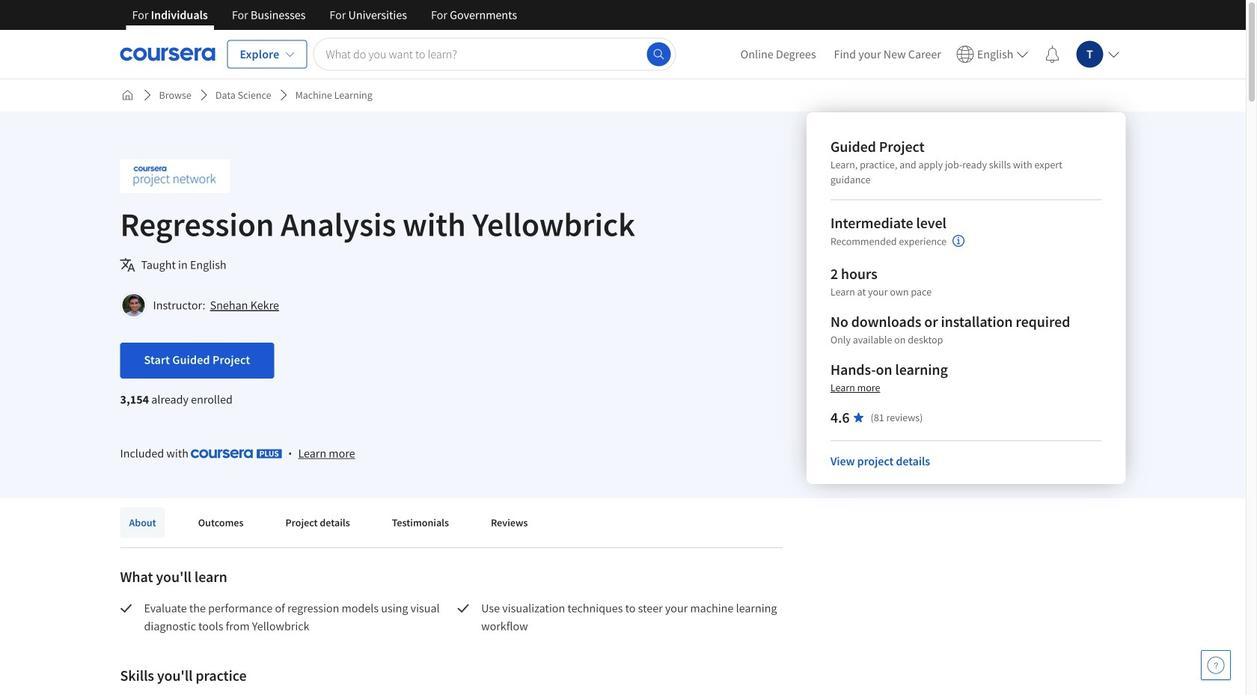 Task type: describe. For each thing, give the bounding box(es) containing it.
learn more about hands-on learning element
[[831, 380, 881, 395]]

information about difficulty level pre-requisites. image
[[953, 235, 965, 247]]

help center image
[[1207, 656, 1225, 674]]

coursera project network image
[[120, 159, 230, 193]]



Task type: locate. For each thing, give the bounding box(es) containing it.
coursera plus image
[[191, 450, 282, 459]]

What do you want to learn? text field
[[313, 38, 676, 71]]

home image
[[122, 89, 134, 101]]

None search field
[[313, 38, 676, 71]]

banner navigation
[[120, 0, 529, 41]]

coursera image
[[120, 42, 215, 66]]

snehan kekre image
[[122, 294, 145, 317]]



Task type: vqa. For each thing, say whether or not it's contained in the screenshot.
"Learn more about hands-on learning" element
yes



